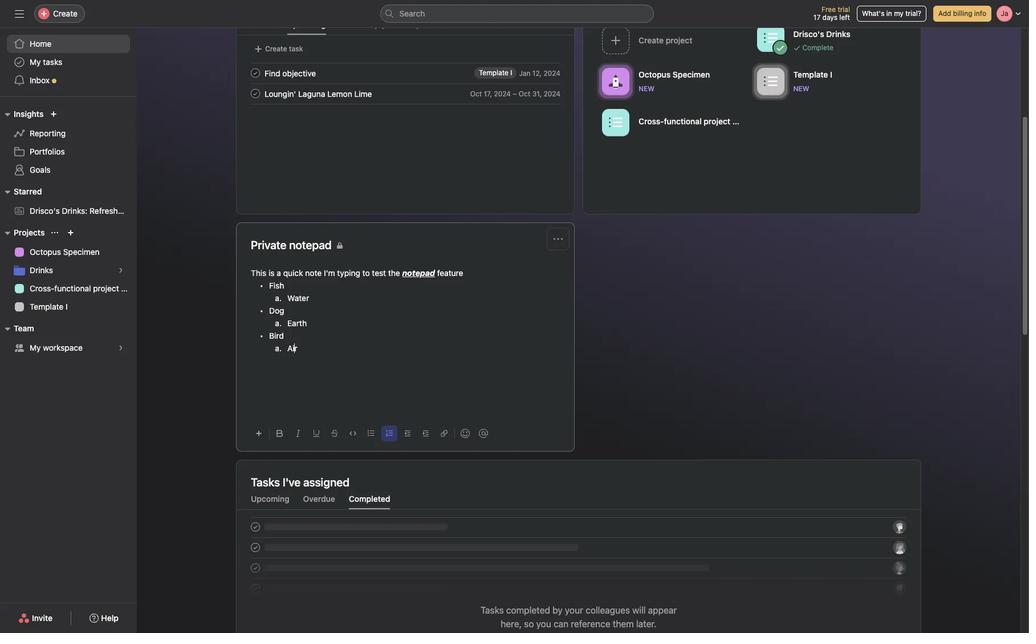 Task type: locate. For each thing, give the bounding box(es) containing it.
my tasks link
[[7, 53, 130, 71]]

create
[[53, 9, 78, 18], [265, 44, 287, 53]]

notepad
[[289, 238, 332, 252], [402, 268, 435, 278]]

1 vertical spatial tasks
[[481, 605, 504, 615]]

notepad right the
[[402, 268, 435, 278]]

0 horizontal spatial template
[[30, 302, 63, 311]]

upcoming button up task
[[287, 19, 326, 35]]

oct left 17,
[[470, 89, 482, 98]]

1 horizontal spatial new
[[794, 84, 810, 93]]

0 vertical spatial completed button
[[399, 19, 440, 35]]

specimen down create project link
[[673, 69, 710, 79]]

0 vertical spatial cross-functional project plan link
[[598, 105, 753, 141]]

1 horizontal spatial i
[[511, 68, 512, 77]]

tasks down insert an object icon
[[251, 476, 280, 489]]

overdue down i've assigned
[[303, 494, 335, 504]]

0 horizontal spatial oct
[[470, 89, 482, 98]]

numbered list image
[[386, 430, 393, 437]]

0 horizontal spatial completed
[[349, 494, 390, 504]]

1 horizontal spatial notepad
[[402, 268, 435, 278]]

see details, drinks image
[[118, 267, 124, 274]]

1 vertical spatial notepad
[[402, 268, 435, 278]]

template i up team
[[30, 302, 68, 311]]

Completed checkbox
[[249, 66, 262, 80]]

my inside teams element
[[30, 343, 41, 353]]

air
[[287, 343, 298, 353]]

1 vertical spatial cross-functional project plan link
[[7, 280, 137, 298]]

cross-functional project plan link down octopus specimen new
[[598, 105, 753, 141]]

cross-functional project plan down drinks link
[[30, 283, 137, 293]]

overdue inside button
[[340, 19, 372, 29]]

template i inside "projects" element
[[30, 302, 68, 311]]

0 horizontal spatial list image
[[609, 116, 623, 129]]

create left task
[[265, 44, 287, 53]]

1 vertical spatial cross-
[[30, 283, 54, 293]]

billing
[[954, 9, 973, 18]]

2 horizontal spatial i
[[831, 69, 833, 79]]

0 vertical spatial upcoming button
[[287, 19, 326, 35]]

2024 right 31,
[[544, 89, 561, 98]]

my for my workspace
[[30, 343, 41, 353]]

upcoming up task
[[287, 19, 326, 29]]

octopus inside octopus specimen new
[[639, 69, 671, 79]]

completed right the overdue button
[[349, 494, 390, 504]]

1 vertical spatial completed button
[[349, 494, 390, 509]]

2024 for 17,
[[494, 89, 511, 98]]

1 vertical spatial specimen
[[63, 247, 100, 257]]

1 horizontal spatial oct
[[519, 89, 531, 98]]

0 vertical spatial template i
[[479, 68, 512, 77]]

1 vertical spatial drinks
[[30, 265, 53, 275]]

template up 17,
[[479, 68, 509, 77]]

bold image
[[277, 430, 283, 437]]

0 vertical spatial notepad
[[289, 238, 332, 252]]

completed button for overdue (9)
[[399, 19, 440, 35]]

plan
[[733, 116, 749, 126], [121, 283, 137, 293]]

drinks
[[827, 29, 851, 39], [30, 265, 53, 275]]

template i link
[[475, 67, 517, 79], [7, 298, 130, 316]]

octopus specimen
[[30, 247, 100, 257]]

1 horizontal spatial completed button
[[399, 19, 440, 35]]

specimen inside octopus specimen new
[[673, 69, 710, 79]]

functional down octopus specimen new
[[664, 116, 702, 126]]

0 vertical spatial cross-functional project plan
[[639, 116, 749, 126]]

cross- inside "projects" element
[[30, 283, 54, 293]]

1 horizontal spatial template i
[[479, 68, 512, 77]]

1 horizontal spatial template i link
[[475, 67, 517, 79]]

0 horizontal spatial drinks
[[30, 265, 53, 275]]

cross-functional project plan link down octopus specimen link
[[7, 280, 137, 298]]

feature
[[437, 268, 463, 278]]

objective
[[283, 68, 316, 78]]

create up the 'home' 'link'
[[53, 9, 78, 18]]

cross- down drinks link
[[30, 283, 54, 293]]

0 horizontal spatial notepad
[[289, 238, 332, 252]]

1 horizontal spatial tasks
[[481, 605, 504, 615]]

1 horizontal spatial completed
[[399, 19, 440, 29]]

2 new from the left
[[794, 84, 810, 93]]

2 horizontal spatial template
[[794, 69, 828, 79]]

template i up 17,
[[479, 68, 512, 77]]

2024 for 12,
[[544, 69, 561, 77]]

upcoming down the tasks i've assigned
[[251, 494, 290, 504]]

1 new from the left
[[639, 84, 655, 93]]

jan 12, 2024 button
[[519, 69, 561, 77]]

1 horizontal spatial create
[[265, 44, 287, 53]]

create for create
[[53, 9, 78, 18]]

my down team
[[30, 343, 41, 353]]

upcoming for overdue
[[251, 494, 290, 504]]

notepad up note
[[289, 238, 332, 252]]

lime
[[355, 89, 372, 98]]

them
[[613, 619, 634, 629]]

my inside global element
[[30, 57, 41, 67]]

my for my tasks
[[30, 57, 41, 67]]

tasks for tasks completed by your colleagues will appear here, so you can reference them later.
[[481, 605, 504, 615]]

1 horizontal spatial project
[[704, 116, 731, 126]]

i up teams element
[[66, 302, 68, 311]]

functional inside "projects" element
[[54, 283, 91, 293]]

1 horizontal spatial cross-functional project plan link
[[598, 105, 753, 141]]

drisco's for drisco's drinks: refreshment recommendation
[[30, 206, 60, 216]]

list image down rocket 'icon'
[[609, 116, 623, 129]]

this
[[251, 268, 267, 278]]

what's in my trial?
[[862, 9, 922, 18]]

drisco's up complete
[[794, 29, 825, 39]]

can
[[554, 619, 569, 629]]

oct
[[470, 89, 482, 98], [519, 89, 531, 98]]

octopus inside "projects" element
[[30, 247, 61, 257]]

template inside "projects" element
[[30, 302, 63, 311]]

0 horizontal spatial drisco's
[[30, 206, 60, 216]]

project
[[704, 116, 731, 126], [93, 283, 119, 293]]

dog
[[269, 306, 284, 315]]

0 horizontal spatial octopus
[[30, 247, 61, 257]]

0 horizontal spatial specimen
[[63, 247, 100, 257]]

0 vertical spatial drinks
[[827, 29, 851, 39]]

template
[[479, 68, 509, 77], [794, 69, 828, 79], [30, 302, 63, 311]]

tasks inside tasks completed by your colleagues will appear here, so you can reference them later.
[[481, 605, 504, 615]]

0 horizontal spatial new
[[639, 84, 655, 93]]

2 my from the top
[[30, 343, 41, 353]]

0 vertical spatial plan
[[733, 116, 749, 126]]

specimen
[[673, 69, 710, 79], [63, 247, 100, 257]]

rocket image
[[609, 74, 623, 88]]

1 vertical spatial completed
[[349, 494, 390, 504]]

i inside template i new
[[831, 69, 833, 79]]

1 horizontal spatial functional
[[664, 116, 702, 126]]

specimen down new project or portfolio image
[[63, 247, 100, 257]]

create inside button
[[265, 44, 287, 53]]

specimen inside "projects" element
[[63, 247, 100, 257]]

0 horizontal spatial functional
[[54, 283, 91, 293]]

1 horizontal spatial drisco's
[[794, 29, 825, 39]]

1 vertical spatial template i
[[30, 302, 68, 311]]

portfolios link
[[7, 143, 130, 161]]

list image left template i new
[[764, 74, 778, 88]]

i down complete
[[831, 69, 833, 79]]

0 vertical spatial create
[[53, 9, 78, 18]]

1 vertical spatial drisco's
[[30, 206, 60, 216]]

add billing info button
[[934, 6, 992, 22]]

template down complete
[[794, 69, 828, 79]]

cross- down octopus specimen new
[[639, 116, 664, 126]]

completed
[[399, 19, 440, 29], [349, 494, 390, 504]]

completed
[[506, 605, 550, 615]]

completed button down search
[[399, 19, 440, 35]]

emoji image
[[461, 429, 470, 438]]

1 my from the top
[[30, 57, 41, 67]]

search
[[400, 9, 425, 18]]

days
[[823, 13, 838, 22]]

see details, my workspace image
[[118, 345, 124, 351]]

0 vertical spatial octopus
[[639, 69, 671, 79]]

i
[[511, 68, 512, 77], [831, 69, 833, 79], [66, 302, 68, 311]]

drinks inside "projects" element
[[30, 265, 53, 275]]

2024
[[544, 69, 561, 77], [494, 89, 511, 98], [544, 89, 561, 98]]

note
[[305, 268, 322, 278]]

appear
[[648, 605, 677, 615]]

new inside template i new
[[794, 84, 810, 93]]

0 vertical spatial my
[[30, 57, 41, 67]]

1 vertical spatial create
[[265, 44, 287, 53]]

completed image
[[249, 66, 262, 80]]

2024 right "12,"
[[544, 69, 561, 77]]

0 horizontal spatial template i link
[[7, 298, 130, 316]]

you
[[537, 619, 552, 629]]

upcoming
[[287, 19, 326, 29], [251, 494, 290, 504]]

1 vertical spatial plan
[[121, 283, 137, 293]]

1 vertical spatial functional
[[54, 283, 91, 293]]

0 horizontal spatial plan
[[121, 283, 137, 293]]

new
[[639, 84, 655, 93], [794, 84, 810, 93]]

0 vertical spatial template i link
[[475, 67, 517, 79]]

0 horizontal spatial i
[[66, 302, 68, 311]]

0 vertical spatial functional
[[664, 116, 702, 126]]

drinks down octopus specimen at the top left
[[30, 265, 53, 275]]

a
[[277, 268, 281, 278]]

document containing this is a quick note i'm typing to test the
[[251, 267, 560, 416]]

drinks:
[[62, 206, 87, 216]]

1 horizontal spatial overdue
[[340, 19, 372, 29]]

template i link up 17,
[[475, 67, 517, 79]]

task
[[289, 44, 303, 53]]

bulleted list image
[[368, 430, 375, 437]]

1 vertical spatial octopus
[[30, 247, 61, 257]]

1 vertical spatial my
[[30, 343, 41, 353]]

upcoming button down the tasks i've assigned
[[251, 494, 290, 509]]

0 vertical spatial completed
[[399, 19, 440, 29]]

1 horizontal spatial octopus
[[639, 69, 671, 79]]

later.
[[637, 619, 657, 629]]

functional
[[664, 116, 702, 126], [54, 283, 91, 293]]

insights element
[[0, 104, 137, 181]]

tasks
[[251, 476, 280, 489], [481, 605, 504, 615]]

by
[[553, 605, 563, 615]]

0 horizontal spatial overdue
[[303, 494, 335, 504]]

0 horizontal spatial cross-
[[30, 283, 54, 293]]

completed down search
[[399, 19, 440, 29]]

template i
[[479, 68, 512, 77], [30, 302, 68, 311]]

list image
[[764, 74, 778, 88], [609, 116, 623, 129]]

completed for overdue (9)
[[399, 19, 440, 29]]

is
[[269, 268, 275, 278]]

0 horizontal spatial cross-functional project plan link
[[7, 280, 137, 298]]

template inside template i new
[[794, 69, 828, 79]]

find objective
[[265, 68, 316, 78]]

list image
[[764, 31, 778, 45]]

0 vertical spatial list image
[[764, 74, 778, 88]]

1 vertical spatial upcoming button
[[251, 494, 290, 509]]

my left the tasks
[[30, 57, 41, 67]]

starred element
[[0, 181, 203, 222]]

toolbar
[[251, 420, 560, 446]]

create for create task
[[265, 44, 287, 53]]

complete
[[803, 43, 834, 52]]

cross-functional project plan inside "projects" element
[[30, 283, 137, 293]]

drinks down the 'left'
[[827, 29, 851, 39]]

template i link up teams element
[[7, 298, 130, 316]]

0 vertical spatial cross-
[[639, 116, 664, 126]]

new down complete
[[794, 84, 810, 93]]

0 horizontal spatial tasks
[[251, 476, 280, 489]]

cross-functional project plan down octopus specimen new
[[639, 116, 749, 126]]

1 vertical spatial cross-functional project plan
[[30, 283, 137, 293]]

octopus down show options, current sort, top image
[[30, 247, 61, 257]]

to
[[363, 268, 370, 278]]

0 horizontal spatial cross-functional project plan
[[30, 283, 137, 293]]

portfolios
[[30, 147, 65, 156]]

new inside octopus specimen new
[[639, 84, 655, 93]]

1 vertical spatial template i link
[[7, 298, 130, 316]]

i left jan
[[511, 68, 512, 77]]

overdue button
[[303, 494, 335, 509]]

starred
[[14, 187, 42, 196]]

0 vertical spatial drisco's
[[794, 29, 825, 39]]

1 horizontal spatial plan
[[733, 116, 749, 126]]

0 horizontal spatial template i
[[30, 302, 68, 311]]

1 horizontal spatial drinks
[[827, 29, 851, 39]]

projects element
[[0, 222, 137, 318]]

octopus down create project
[[639, 69, 671, 79]]

template up team
[[30, 302, 63, 311]]

search button
[[380, 5, 654, 23]]

goals link
[[7, 161, 130, 179]]

overdue left (9)
[[340, 19, 372, 29]]

free trial 17 days left
[[814, 5, 850, 22]]

refreshment
[[90, 206, 137, 216]]

drisco's up show options, current sort, top image
[[30, 206, 60, 216]]

i inside "projects" element
[[66, 302, 68, 311]]

0 horizontal spatial completed button
[[349, 494, 390, 509]]

water
[[287, 293, 309, 303]]

create inside popup button
[[53, 9, 78, 18]]

tasks up here,
[[481, 605, 504, 615]]

0 vertical spatial overdue
[[340, 19, 372, 29]]

drisco's inside "starred" element
[[30, 206, 60, 216]]

0 vertical spatial specimen
[[673, 69, 710, 79]]

cross-functional project plan link
[[598, 105, 753, 141], [7, 280, 137, 298]]

completed button right the overdue button
[[349, 494, 390, 509]]

new right rocket 'icon'
[[639, 84, 655, 93]]

1 horizontal spatial specimen
[[673, 69, 710, 79]]

oct right –
[[519, 89, 531, 98]]

bird
[[269, 331, 284, 341]]

0 horizontal spatial create
[[53, 9, 78, 18]]

0 vertical spatial tasks
[[251, 476, 280, 489]]

2024 left –
[[494, 89, 511, 98]]

team button
[[0, 322, 34, 335]]

will
[[633, 605, 646, 615]]

functional down drinks link
[[54, 283, 91, 293]]

invite
[[32, 613, 53, 623]]

0 horizontal spatial project
[[93, 283, 119, 293]]

completed button
[[399, 19, 440, 35], [349, 494, 390, 509]]

1 vertical spatial upcoming
[[251, 494, 290, 504]]

upcoming for overdue (9)
[[287, 19, 326, 29]]

0 vertical spatial upcoming
[[287, 19, 326, 29]]

1 vertical spatial overdue
[[303, 494, 335, 504]]

upcoming button for overdue (9)
[[287, 19, 326, 35]]

document
[[251, 267, 560, 416]]

test
[[372, 268, 386, 278]]



Task type: vqa. For each thing, say whether or not it's contained in the screenshot.
the topmost plan
yes



Task type: describe. For each thing, give the bounding box(es) containing it.
show options, current sort, top image
[[52, 229, 58, 236]]

your
[[565, 605, 584, 615]]

private notepad
[[251, 238, 332, 252]]

help button
[[82, 608, 126, 629]]

create project link
[[598, 23, 753, 59]]

the
[[388, 268, 400, 278]]

decrease list indent image
[[404, 430, 411, 437]]

overdue (9)
[[340, 19, 385, 29]]

recommendation
[[139, 206, 203, 216]]

my tasks
[[30, 57, 62, 67]]

loungin'
[[265, 89, 296, 98]]

1 vertical spatial project
[[93, 283, 119, 293]]

teams element
[[0, 318, 137, 359]]

octopus for octopus specimen
[[30, 247, 61, 257]]

starred button
[[0, 185, 42, 199]]

completed for overdue
[[349, 494, 390, 504]]

i'm
[[324, 268, 335, 278]]

new for octopus specimen
[[639, 84, 655, 93]]

specimen for octopus specimen
[[63, 247, 100, 257]]

overdue for overdue (9)
[[340, 19, 372, 29]]

earth
[[287, 318, 307, 328]]

i've assigned
[[283, 476, 350, 489]]

(9)
[[374, 19, 385, 29]]

12,
[[533, 69, 542, 77]]

drisco's drinks
[[794, 29, 851, 39]]

drisco's drinks: refreshment recommendation link
[[7, 202, 203, 220]]

new project or portfolio image
[[68, 229, 74, 236]]

team
[[14, 323, 34, 333]]

drisco's drinks: refreshment recommendation
[[30, 206, 203, 216]]

goals
[[30, 165, 51, 175]]

reporting link
[[7, 124, 130, 143]]

reporting
[[30, 128, 66, 138]]

search list box
[[380, 5, 654, 23]]

17
[[814, 13, 821, 22]]

workspace
[[43, 343, 83, 353]]

drisco's for drisco's drinks
[[794, 29, 825, 39]]

create project
[[639, 35, 693, 45]]

quick
[[283, 268, 303, 278]]

1 horizontal spatial template
[[479, 68, 509, 77]]

Completed checkbox
[[249, 87, 262, 100]]

what's in my trial? button
[[857, 6, 927, 22]]

new for template i
[[794, 84, 810, 93]]

drinks link
[[7, 261, 130, 280]]

tasks i've assigned
[[251, 476, 350, 489]]

free
[[822, 5, 836, 14]]

1 oct from the left
[[470, 89, 482, 98]]

tasks for tasks i've assigned
[[251, 476, 280, 489]]

insights
[[14, 109, 44, 119]]

specimen for octopus specimen new
[[673, 69, 710, 79]]

inbox
[[30, 75, 50, 85]]

inbox link
[[7, 71, 130, 90]]

trial?
[[906, 9, 922, 18]]

insert an object image
[[256, 430, 262, 437]]

left
[[840, 13, 850, 22]]

strikethrough image
[[331, 430, 338, 437]]

my workspace link
[[7, 339, 130, 357]]

trial
[[838, 5, 850, 14]]

loungin' laguna lemon lime
[[265, 89, 372, 98]]

0 vertical spatial project
[[704, 116, 731, 126]]

create task button
[[251, 41, 306, 57]]

template i new
[[794, 69, 833, 93]]

my
[[894, 9, 904, 18]]

octopus for octopus specimen new
[[639, 69, 671, 79]]

at mention image
[[479, 429, 488, 438]]

1 horizontal spatial list image
[[764, 74, 778, 88]]

add billing info
[[939, 9, 987, 18]]

octopus specimen link
[[7, 243, 130, 261]]

1 horizontal spatial cross-functional project plan
[[639, 116, 749, 126]]

2 oct from the left
[[519, 89, 531, 98]]

plan inside "projects" element
[[121, 283, 137, 293]]

underline image
[[313, 430, 320, 437]]

tasks completed by your colleagues will appear here, so you can reference them later.
[[481, 605, 677, 629]]

in
[[887, 9, 893, 18]]

info
[[975, 9, 987, 18]]

template i link inside "projects" element
[[7, 298, 130, 316]]

code image
[[350, 430, 357, 437]]

–
[[513, 89, 517, 98]]

so
[[524, 619, 534, 629]]

upcoming button for overdue
[[251, 494, 290, 509]]

italics image
[[295, 430, 302, 437]]

31,
[[533, 89, 542, 98]]

my workspace
[[30, 343, 83, 353]]

projects
[[14, 228, 45, 237]]

tasks
[[43, 57, 62, 67]]

link image
[[441, 430, 448, 437]]

overdue (9) button
[[340, 19, 385, 35]]

here,
[[501, 619, 522, 629]]

global element
[[0, 28, 137, 96]]

actions image
[[554, 234, 563, 244]]

colleagues
[[586, 605, 630, 615]]

add
[[939, 9, 952, 18]]

increase list indent image
[[423, 430, 430, 437]]

create task
[[265, 44, 303, 53]]

overdue for overdue
[[303, 494, 335, 504]]

new image
[[50, 111, 57, 118]]

hide sidebar image
[[15, 9, 24, 18]]

1 vertical spatial list image
[[609, 116, 623, 129]]

fish
[[269, 281, 284, 290]]

oct 17, 2024 – oct 31, 2024
[[470, 89, 561, 98]]

create button
[[34, 5, 85, 23]]

notepad inside this is a quick note i'm typing to test the notepad feature fish water dog earth bird air
[[402, 268, 435, 278]]

17,
[[484, 89, 492, 98]]

completed button for overdue
[[349, 494, 390, 509]]

1 horizontal spatial cross-
[[639, 116, 664, 126]]

completed image
[[249, 87, 262, 100]]

laguna
[[298, 89, 325, 98]]

invite button
[[11, 608, 60, 629]]

find
[[265, 68, 280, 78]]

typing
[[337, 268, 360, 278]]

projects button
[[0, 226, 45, 240]]

home link
[[7, 35, 130, 53]]



